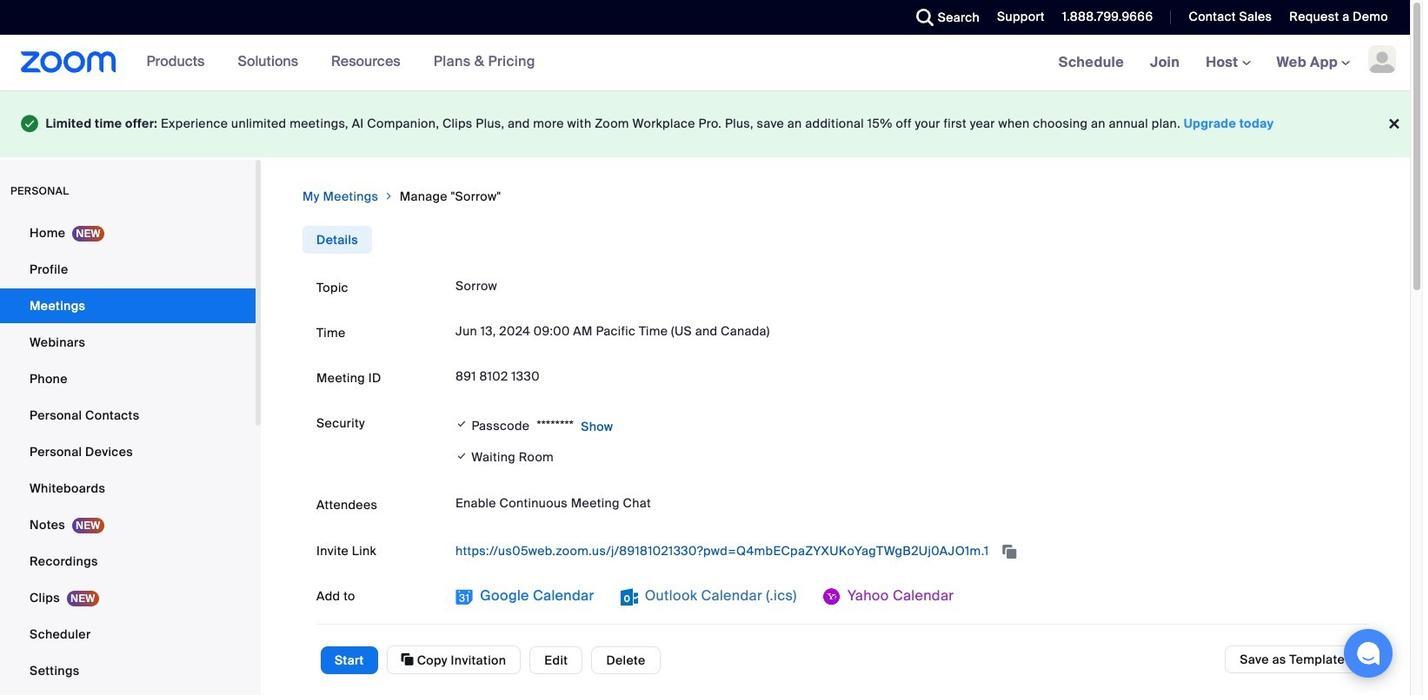 Task type: locate. For each thing, give the bounding box(es) containing it.
manage sorrow navigation
[[303, 187, 1369, 205]]

profile picture image
[[1369, 45, 1396, 73]]

application
[[456, 537, 1355, 565]]

product information navigation
[[116, 35, 549, 90]]

manage my meeting tab control tab list
[[303, 226, 372, 254]]

checked image
[[456, 416, 468, 433]]

tab
[[303, 226, 372, 254]]

footer
[[0, 90, 1410, 157]]

copy image
[[401, 652, 414, 668]]

add to outlook calendar (.ics) image
[[620, 588, 638, 606]]

banner
[[0, 35, 1410, 91]]

open chat image
[[1356, 642, 1381, 666]]

add to yahoo calendar image
[[823, 588, 841, 606]]

personal menu menu
[[0, 215, 256, 696]]



Task type: vqa. For each thing, say whether or not it's contained in the screenshot.
learn more about your meeting license ICON
no



Task type: describe. For each thing, give the bounding box(es) containing it.
meetings navigation
[[1046, 35, 1410, 91]]

add to google calendar image
[[456, 588, 473, 606]]

checked image
[[456, 447, 468, 466]]

right image
[[384, 187, 395, 205]]

type image
[[21, 111, 39, 136]]

zoom logo image
[[21, 51, 116, 73]]



